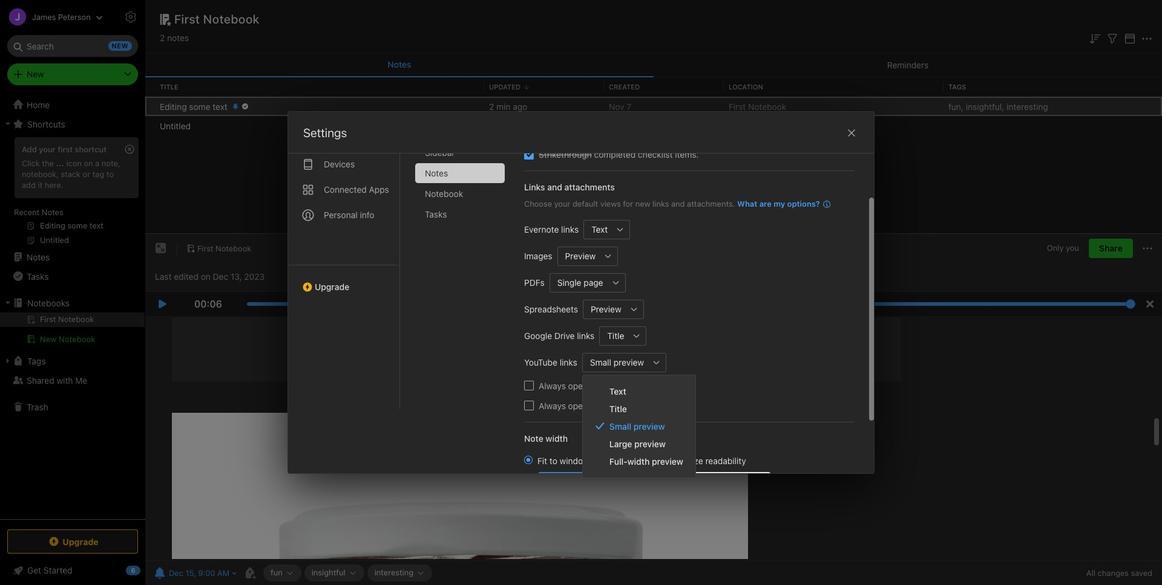 Task type: describe. For each thing, give the bounding box(es) containing it.
attachments.
[[687, 199, 735, 209]]

items.
[[675, 150, 699, 160]]

here.
[[45, 180, 63, 190]]

0 vertical spatial title
[[160, 83, 178, 91]]

upgrade button inside tab list
[[288, 265, 399, 297]]

are
[[759, 199, 772, 209]]

new notebook
[[40, 335, 95, 344]]

add
[[22, 180, 36, 190]]

home
[[27, 100, 50, 110]]

...
[[56, 159, 64, 168]]

home link
[[0, 95, 145, 114]]

evernote links
[[524, 225, 579, 235]]

youtube
[[524, 358, 557, 368]]

2 for 2 min ago
[[489, 101, 494, 112]]

expand tags image
[[3, 357, 13, 366]]

1 vertical spatial upgrade button
[[7, 530, 138, 554]]

text button
[[584, 220, 611, 239]]

00:06
[[194, 299, 222, 310]]

reminders button
[[654, 53, 1162, 77]]

shortcuts button
[[0, 114, 145, 134]]

add tag image
[[243, 567, 257, 581]]

external for files
[[590, 381, 621, 391]]

checklist
[[638, 150, 673, 160]]

notes tab
[[415, 163, 505, 183]]

last
[[155, 272, 172, 282]]

fun, insightful, interesting
[[949, 101, 1048, 112]]

changes
[[1098, 569, 1129, 579]]

dec
[[213, 272, 228, 282]]

strikethrough completed checklist items.
[[539, 150, 699, 160]]

youtube links
[[524, 358, 577, 368]]

option group containing fit to window
[[524, 455, 771, 532]]

editing
[[160, 101, 187, 112]]

personal info
[[324, 210, 374, 220]]

saved
[[1131, 569, 1152, 579]]

recent notes
[[14, 208, 63, 217]]

first notebook inside button
[[197, 244, 251, 253]]

images
[[524, 251, 552, 261]]

notebooks
[[27, 298, 70, 308]]

shortcuts
[[27, 119, 65, 129]]

new
[[635, 199, 650, 209]]

some
[[189, 101, 210, 112]]

notes
[[167, 33, 189, 43]]

new notebook group
[[0, 313, 145, 352]]

links and attachments
[[524, 182, 615, 192]]

me
[[75, 376, 87, 386]]

you
[[1066, 244, 1079, 253]]

nov 7
[[609, 101, 631, 112]]

interesting button
[[367, 565, 432, 582]]

trash
[[27, 402, 48, 413]]

fun button
[[263, 565, 301, 582]]

full-width preview
[[609, 457, 683, 467]]

spreadsheets
[[524, 304, 578, 315]]

always for always open external applications
[[539, 401, 566, 411]]

google drive links
[[524, 331, 595, 341]]

large preview link
[[583, 436, 695, 453]]

0 vertical spatial tags
[[949, 83, 966, 91]]

Fit to window radio
[[524, 456, 533, 465]]

always open external files
[[539, 381, 640, 391]]

page
[[584, 278, 603, 288]]

single page button
[[549, 273, 606, 293]]

title inside dropdown list menu
[[609, 404, 627, 414]]

notebook inside note window element
[[216, 244, 251, 253]]

preview button for spreadsheets
[[583, 300, 624, 319]]

choose your default views for new links and attachments.
[[524, 199, 735, 209]]

Choose default view option for YouTube links field
[[582, 353, 666, 373]]

single page
[[557, 278, 603, 288]]

all changes saved
[[1086, 569, 1152, 579]]

links right new
[[653, 199, 669, 209]]

tasks button
[[0, 267, 145, 286]]

new button
[[7, 64, 138, 85]]

settings image
[[123, 10, 138, 24]]

add
[[22, 145, 37, 154]]

the
[[42, 159, 54, 168]]

small inside dropdown list menu
[[609, 422, 631, 432]]

Choose default view option for PDFs field
[[549, 273, 626, 293]]

new notebook button
[[0, 332, 145, 347]]

notebook inside tab
[[425, 189, 463, 199]]

on inside note window element
[[201, 272, 211, 282]]

new for new
[[27, 69, 44, 79]]

shared with me
[[27, 376, 87, 386]]

trash link
[[0, 398, 145, 417]]

google
[[524, 331, 552, 341]]

ago
[[513, 101, 527, 112]]

strikethrough
[[539, 150, 592, 160]]

applications
[[624, 401, 671, 411]]

click
[[22, 159, 40, 168]]

notes inside tab
[[425, 168, 448, 179]]

Choose default view option for Spreadsheets field
[[583, 300, 644, 319]]

0 vertical spatial first notebook
[[174, 12, 260, 26]]

updated
[[489, 83, 521, 91]]

tag
[[92, 169, 104, 179]]

single
[[557, 278, 581, 288]]

tasks inside tab
[[425, 209, 447, 220]]

your for default
[[554, 199, 570, 209]]

notebook tab
[[415, 184, 505, 204]]

preview button for images
[[557, 247, 599, 266]]

Choose default view option for Google Drive links field
[[599, 327, 647, 346]]

Search text field
[[16, 35, 130, 57]]

title inside button
[[607, 331, 624, 341]]

insightful button
[[304, 565, 364, 582]]

settings inside "tooltip"
[[153, 12, 184, 21]]

7
[[627, 101, 631, 112]]

share
[[1099, 243, 1123, 254]]

completed
[[594, 150, 636, 160]]

only you
[[1047, 244, 1079, 253]]

icon
[[66, 159, 82, 168]]

recent
[[14, 208, 40, 217]]

0 horizontal spatial upgrade
[[63, 537, 98, 547]]

to inside icon on a note, notebook, stack or tag to add it here.
[[106, 169, 114, 179]]

dropdown list menu
[[583, 383, 695, 471]]

Choose default view option for Evernote links field
[[584, 220, 630, 239]]

shared with me link
[[0, 371, 145, 390]]

small inside "button"
[[590, 358, 611, 368]]

note,
[[102, 159, 120, 168]]

untitled
[[160, 121, 191, 131]]



Task type: vqa. For each thing, say whether or not it's contained in the screenshot.
Recent Notes
yes



Task type: locate. For each thing, give the bounding box(es) containing it.
attachments
[[564, 182, 615, 192]]

0 horizontal spatial to
[[106, 169, 114, 179]]

open for always open external applications
[[568, 401, 588, 411]]

stack
[[61, 169, 81, 179]]

and left attachments.
[[671, 199, 685, 209]]

1 vertical spatial your
[[554, 199, 570, 209]]

always for always open external files
[[539, 381, 566, 391]]

width right note
[[546, 434, 568, 444]]

first
[[174, 12, 200, 26], [729, 101, 746, 112], [197, 244, 213, 253]]

1 horizontal spatial 2
[[489, 101, 494, 112]]

0 horizontal spatial your
[[39, 145, 56, 154]]

small preview inside dropdown list menu
[[609, 422, 665, 432]]

0 vertical spatial interesting
[[1007, 101, 1048, 112]]

1 vertical spatial tasks
[[27, 271, 49, 282]]

None search field
[[16, 35, 130, 57]]

tasks down notebook tab
[[425, 209, 447, 220]]

interesting inside row group
[[1007, 101, 1048, 112]]

preview button up the title button
[[583, 300, 624, 319]]

first up last edited on dec 13, 2023
[[197, 244, 213, 253]]

2
[[160, 33, 165, 43], [489, 101, 494, 112]]

1 vertical spatial preview
[[591, 304, 621, 315]]

title down files
[[609, 404, 627, 414]]

2 vertical spatial first notebook
[[197, 244, 251, 253]]

0 vertical spatial preview button
[[557, 247, 599, 266]]

1 horizontal spatial settings
[[303, 126, 347, 140]]

add your first shortcut
[[22, 145, 107, 154]]

only
[[1047, 244, 1064, 253]]

tasks up notebooks
[[27, 271, 49, 282]]

option group
[[524, 455, 771, 532]]

first notebook up notes
[[174, 12, 260, 26]]

to right "fit"
[[550, 456, 557, 466]]

settings up devices
[[303, 126, 347, 140]]

tasks
[[425, 209, 447, 220], [27, 271, 49, 282]]

group containing add your first shortcut
[[0, 134, 145, 252]]

devices
[[324, 159, 355, 169]]

1 vertical spatial first notebook
[[729, 101, 786, 112]]

preview button up single page button
[[557, 247, 599, 266]]

notebook,
[[22, 169, 59, 179]]

info
[[360, 210, 374, 220]]

external down "always open external files"
[[590, 401, 621, 411]]

1 vertical spatial new
[[40, 335, 57, 344]]

1 vertical spatial small
[[609, 422, 631, 432]]

expand notebooks image
[[3, 298, 13, 308]]

new up 'home'
[[27, 69, 44, 79]]

0 horizontal spatial 2
[[160, 33, 165, 43]]

1 vertical spatial small preview
[[609, 422, 665, 432]]

1 external from the top
[[590, 381, 621, 391]]

small preview
[[590, 358, 644, 368], [609, 422, 665, 432]]

always
[[539, 381, 566, 391], [539, 401, 566, 411]]

cell inside tree
[[0, 313, 145, 327]]

1 horizontal spatial upgrade button
[[288, 265, 399, 297]]

note width
[[524, 434, 568, 444]]

0 horizontal spatial width
[[546, 434, 568, 444]]

first down location
[[729, 101, 746, 112]]

first notebook down location
[[729, 101, 786, 112]]

1 horizontal spatial tasks
[[425, 209, 447, 220]]

row group containing editing some text
[[145, 97, 1162, 136]]

0 vertical spatial small
[[590, 358, 611, 368]]

0 vertical spatial first
[[174, 12, 200, 26]]

preview for images
[[565, 251, 596, 261]]

first inside row group
[[729, 101, 746, 112]]

reminders
[[887, 60, 929, 70]]

2 min ago
[[489, 101, 527, 112]]

Optimize readability radio
[[655, 456, 663, 465]]

group
[[0, 134, 145, 252]]

Choose default view option for Images field
[[557, 247, 618, 266]]

new inside button
[[40, 335, 57, 344]]

1 vertical spatial preview button
[[583, 300, 624, 319]]

0 horizontal spatial text
[[592, 225, 608, 235]]

first notebook
[[174, 12, 260, 26], [729, 101, 786, 112], [197, 244, 251, 253]]

cell
[[0, 313, 145, 327]]

1 vertical spatial settings
[[303, 126, 347, 140]]

large
[[609, 439, 632, 449]]

1 vertical spatial interesting
[[374, 568, 413, 578]]

location
[[729, 83, 763, 91]]

created
[[609, 83, 640, 91]]

0 vertical spatial on
[[84, 159, 93, 168]]

preview
[[565, 251, 596, 261], [591, 304, 621, 315]]

text link
[[583, 383, 695, 400]]

1 always from the top
[[539, 381, 566, 391]]

settings tooltip
[[134, 5, 193, 29]]

1 horizontal spatial tags
[[949, 83, 966, 91]]

on left a
[[84, 159, 93, 168]]

preview inside "button"
[[614, 358, 644, 368]]

Always open external files checkbox
[[524, 381, 534, 391]]

1 horizontal spatial upgrade
[[315, 282, 349, 292]]

fun,
[[949, 101, 964, 112]]

your for first
[[39, 145, 56, 154]]

2 open from the top
[[568, 401, 588, 411]]

what
[[737, 199, 757, 209]]

tags up shared
[[27, 356, 46, 367]]

1 vertical spatial tags
[[27, 356, 46, 367]]

it
[[38, 180, 43, 190]]

text up always open external applications
[[609, 386, 626, 397]]

0 vertical spatial tasks
[[425, 209, 447, 220]]

text
[[592, 225, 608, 235], [609, 386, 626, 397]]

shared
[[27, 376, 54, 386]]

first
[[58, 145, 73, 154]]

Select2160 checkbox
[[524, 150, 534, 159]]

your inside tree
[[39, 145, 56, 154]]

and right links
[[547, 182, 562, 192]]

preview button
[[557, 247, 599, 266], [583, 300, 624, 319]]

tree
[[0, 95, 145, 519]]

optimize
[[668, 456, 703, 466]]

text inside button
[[592, 225, 608, 235]]

links left text button
[[561, 225, 579, 235]]

1 vertical spatial on
[[201, 272, 211, 282]]

your down links and attachments
[[554, 199, 570, 209]]

links
[[524, 182, 545, 192]]

to
[[106, 169, 114, 179], [550, 456, 557, 466]]

0 horizontal spatial upgrade button
[[7, 530, 138, 554]]

my
[[774, 199, 785, 209]]

interesting inside button
[[374, 568, 413, 578]]

tasks inside button
[[27, 271, 49, 282]]

pdfs
[[524, 278, 545, 288]]

2 vertical spatial first
[[197, 244, 213, 253]]

insightful
[[312, 568, 345, 578]]

preview inside choose default view option for images field
[[565, 251, 596, 261]]

1 vertical spatial external
[[590, 401, 621, 411]]

open up always open external applications
[[568, 381, 588, 391]]

title link
[[583, 400, 695, 418]]

new for new notebook
[[40, 335, 57, 344]]

0 vertical spatial always
[[539, 381, 566, 391]]

1 vertical spatial 2
[[489, 101, 494, 112]]

external
[[590, 381, 621, 391], [590, 401, 621, 411]]

preview for spreadsheets
[[591, 304, 621, 315]]

close image
[[844, 126, 859, 140]]

links down drive
[[560, 358, 577, 368]]

always right always open external files checkbox
[[539, 381, 566, 391]]

new inside popup button
[[27, 69, 44, 79]]

0 horizontal spatial on
[[84, 159, 93, 168]]

notebook inside row group
[[748, 101, 786, 112]]

settings up 2 notes
[[153, 12, 184, 21]]

new up tags button
[[40, 335, 57, 344]]

1 vertical spatial title
[[607, 331, 624, 341]]

0 vertical spatial open
[[568, 381, 588, 391]]

tab list for choose your default views for new links and attachments.
[[415, 102, 515, 410]]

2023
[[244, 272, 265, 282]]

width for note
[[546, 434, 568, 444]]

preview inside "link"
[[634, 439, 666, 449]]

tags button
[[0, 352, 145, 371]]

tab list
[[145, 53, 1162, 77], [288, 90, 400, 410], [415, 102, 515, 410]]

preview up the title button
[[591, 304, 621, 315]]

choose
[[524, 199, 552, 209]]

first inside first notebook button
[[197, 244, 213, 253]]

notebook
[[203, 12, 260, 26], [748, 101, 786, 112], [425, 189, 463, 199], [216, 244, 251, 253], [59, 335, 95, 344]]

tags up fun,
[[949, 83, 966, 91]]

1 horizontal spatial and
[[671, 199, 685, 209]]

preview
[[614, 358, 644, 368], [634, 422, 665, 432], [634, 439, 666, 449], [652, 457, 683, 467]]

title up editing
[[160, 83, 178, 91]]

1 vertical spatial width
[[627, 457, 650, 467]]

row group
[[145, 97, 1162, 136]]

Note Editor text field
[[145, 317, 1162, 561]]

0 horizontal spatial tasks
[[27, 271, 49, 282]]

preview inside field
[[591, 304, 621, 315]]

untitled button
[[145, 116, 1162, 136]]

full-
[[609, 457, 627, 467]]

1 horizontal spatial on
[[201, 272, 211, 282]]

width down large preview "link"
[[627, 457, 650, 467]]

nov
[[609, 101, 624, 112]]

small up "always open external files"
[[590, 358, 611, 368]]

upgrade inside tab list
[[315, 282, 349, 292]]

1 vertical spatial always
[[539, 401, 566, 411]]

1 horizontal spatial to
[[550, 456, 557, 466]]

notes inside button
[[388, 59, 411, 70]]

small preview button
[[582, 353, 647, 373]]

title up small preview "button"
[[607, 331, 624, 341]]

your up the
[[39, 145, 56, 154]]

first up notes
[[174, 12, 200, 26]]

tab list containing devices
[[288, 90, 400, 410]]

first notebook up dec
[[197, 244, 251, 253]]

note window element
[[145, 234, 1162, 586]]

or
[[83, 169, 90, 179]]

share button
[[1089, 239, 1133, 259]]

1 vertical spatial text
[[609, 386, 626, 397]]

0 vertical spatial 2
[[160, 33, 165, 43]]

on inside icon on a note, notebook, stack or tag to add it here.
[[84, 159, 93, 168]]

insightful,
[[966, 101, 1004, 112]]

2 left notes
[[160, 33, 165, 43]]

tree containing home
[[0, 95, 145, 519]]

0 vertical spatial new
[[27, 69, 44, 79]]

1 horizontal spatial interesting
[[1007, 101, 1048, 112]]

always right always open external applications checkbox
[[539, 401, 566, 411]]

a
[[95, 159, 99, 168]]

0 vertical spatial width
[[546, 434, 568, 444]]

links right drive
[[577, 331, 595, 341]]

small preview inside "button"
[[590, 358, 644, 368]]

for
[[623, 199, 633, 209]]

0 vertical spatial your
[[39, 145, 56, 154]]

fit
[[538, 456, 547, 466]]

0 vertical spatial external
[[590, 381, 621, 391]]

first notebook button
[[182, 240, 256, 257]]

1 horizontal spatial your
[[554, 199, 570, 209]]

2 for 2 notes
[[160, 33, 165, 43]]

1 vertical spatial first
[[729, 101, 746, 112]]

first notebook inside row group
[[729, 101, 786, 112]]

to down 'note,'
[[106, 169, 114, 179]]

1 vertical spatial and
[[671, 199, 685, 209]]

width
[[546, 434, 568, 444], [627, 457, 650, 467]]

1 horizontal spatial width
[[627, 457, 650, 467]]

0 horizontal spatial tags
[[27, 356, 46, 367]]

0 vertical spatial text
[[592, 225, 608, 235]]

interesting right the insightful,
[[1007, 101, 1048, 112]]

tasks tab
[[415, 205, 505, 225]]

0 vertical spatial to
[[106, 169, 114, 179]]

open down "always open external files"
[[568, 401, 588, 411]]

small preview link
[[583, 418, 695, 436]]

drive
[[554, 331, 575, 341]]

text
[[213, 101, 228, 112]]

on left dec
[[201, 272, 211, 282]]

1 vertical spatial to
[[550, 456, 557, 466]]

0 vertical spatial small preview
[[590, 358, 644, 368]]

tags
[[949, 83, 966, 91], [27, 356, 46, 367]]

expand note image
[[154, 242, 168, 256]]

notebook inside group
[[59, 335, 95, 344]]

and
[[547, 182, 562, 192], [671, 199, 685, 209]]

tab list for links and attachments
[[288, 90, 400, 410]]

width for full-
[[627, 457, 650, 467]]

title
[[160, 83, 178, 91], [607, 331, 624, 341], [609, 404, 627, 414]]

fun
[[271, 568, 283, 578]]

notebooks link
[[0, 294, 145, 313]]

Always open external applications checkbox
[[524, 401, 534, 411]]

connected apps
[[324, 185, 389, 195]]

your
[[39, 145, 56, 154], [554, 199, 570, 209]]

2 left min
[[489, 101, 494, 112]]

width inside dropdown list menu
[[627, 457, 650, 467]]

click the ...
[[22, 159, 64, 168]]

small preview up large preview in the bottom of the page
[[609, 422, 665, 432]]

1 vertical spatial upgrade
[[63, 537, 98, 547]]

tags inside button
[[27, 356, 46, 367]]

text down the "views"
[[592, 225, 608, 235]]

interesting right insightful "button"
[[374, 568, 413, 578]]

small up large
[[609, 422, 631, 432]]

title button
[[599, 327, 627, 346]]

external up always open external applications
[[590, 381, 621, 391]]

min
[[496, 101, 511, 112]]

0 vertical spatial and
[[547, 182, 562, 192]]

0 vertical spatial preview
[[565, 251, 596, 261]]

2 external from the top
[[590, 401, 621, 411]]

0 vertical spatial settings
[[153, 12, 184, 21]]

open for always open external files
[[568, 381, 588, 391]]

files
[[624, 381, 640, 391]]

2 vertical spatial title
[[609, 404, 627, 414]]

what are my options?
[[737, 199, 820, 209]]

0 vertical spatial upgrade
[[315, 282, 349, 292]]

icon on a note, notebook, stack or tag to add it here.
[[22, 159, 120, 190]]

1 open from the top
[[568, 381, 588, 391]]

full-width preview link
[[583, 453, 695, 471]]

0 vertical spatial upgrade button
[[288, 265, 399, 297]]

edited
[[174, 272, 199, 282]]

2 inside row group
[[489, 101, 494, 112]]

fit to window
[[538, 456, 589, 466]]

2 always from the top
[[539, 401, 566, 411]]

0 horizontal spatial and
[[547, 182, 562, 192]]

small preview down the title button
[[590, 358, 644, 368]]

optimize readability
[[668, 456, 746, 466]]

preview up single page
[[565, 251, 596, 261]]

text inside dropdown list menu
[[609, 386, 626, 397]]

0 horizontal spatial settings
[[153, 12, 184, 21]]

1 horizontal spatial text
[[609, 386, 626, 397]]

0 horizontal spatial interesting
[[374, 568, 413, 578]]

1 vertical spatial open
[[568, 401, 588, 411]]

external for applications
[[590, 401, 621, 411]]

note
[[524, 434, 543, 444]]



